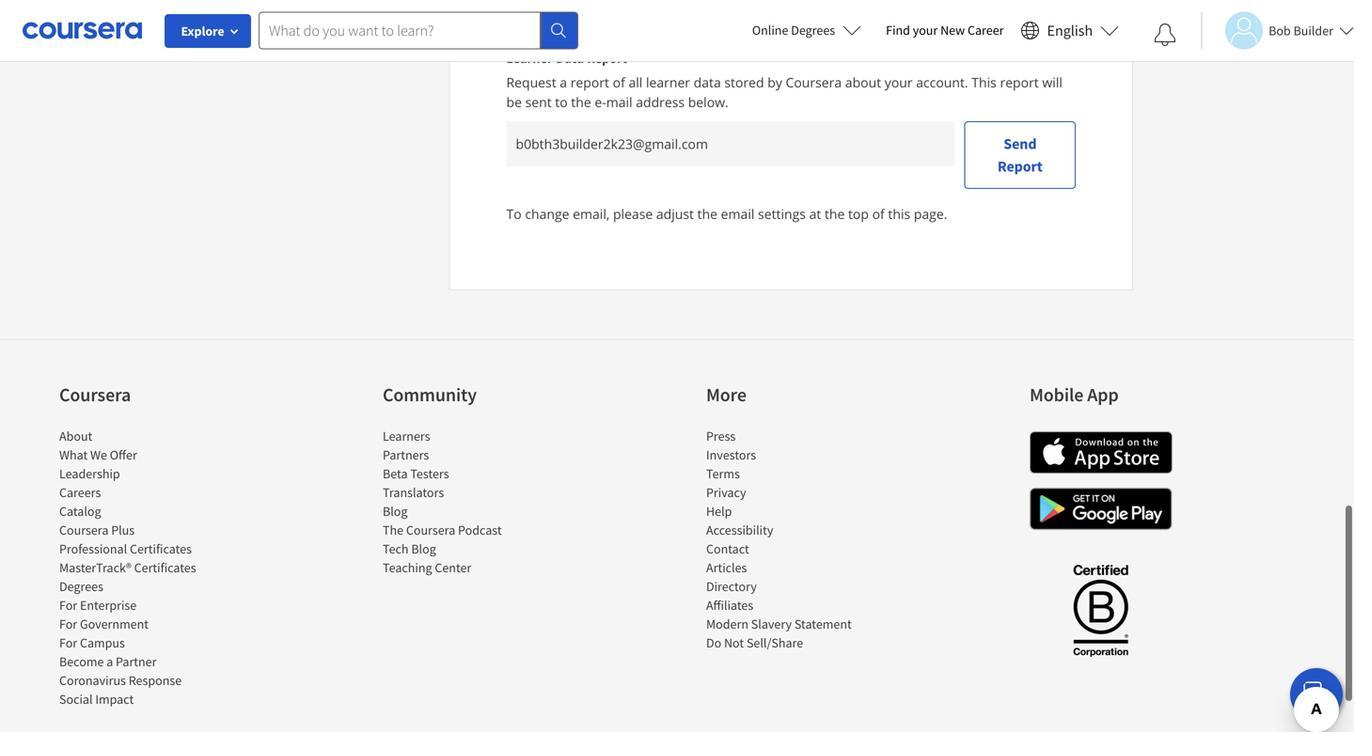 Task type: describe. For each thing, give the bounding box(es) containing it.
0 horizontal spatial blog
[[383, 503, 408, 520]]

data
[[694, 73, 721, 91]]

modern slavery statement link
[[707, 616, 852, 633]]

learners link
[[383, 428, 431, 445]]

find your new career link
[[877, 19, 1014, 42]]

statement
[[795, 616, 852, 633]]

a inside the 'about what we offer leadership careers catalog coursera plus professional certificates mastertrack® certificates degrees for enterprise for government for campus become a partner coronavirus response social impact'
[[107, 654, 113, 671]]

b0bth3builder2k23@gmail.com
[[516, 135, 709, 153]]

learners partners beta testers translators blog the coursera podcast tech blog teaching center
[[383, 428, 502, 577]]

1 for from the top
[[59, 597, 77, 614]]

about
[[59, 428, 92, 445]]

the
[[383, 522, 404, 539]]

slavery
[[752, 616, 792, 633]]

help link
[[707, 503, 732, 520]]

learner
[[507, 50, 553, 66]]

chat with us image
[[1302, 680, 1332, 710]]

become a partner link
[[59, 654, 157, 671]]

mastertrack® certificates link
[[59, 560, 196, 577]]

change
[[525, 205, 570, 223]]

teaching
[[383, 560, 432, 577]]

english
[[1048, 21, 1094, 40]]

professional certificates link
[[59, 541, 192, 558]]

online
[[753, 22, 789, 39]]

find
[[887, 22, 911, 39]]

0 vertical spatial your
[[913, 22, 938, 39]]

What do you want to learn? text field
[[259, 12, 541, 49]]

find your new career
[[887, 22, 1004, 39]]

explore
[[181, 23, 224, 40]]

report inside button
[[998, 157, 1043, 176]]

will
[[1043, 73, 1063, 91]]

online degrees
[[753, 22, 836, 39]]

mail
[[607, 93, 633, 111]]

mobile app
[[1030, 383, 1119, 407]]

what
[[59, 447, 88, 464]]

coursera up about
[[59, 383, 131, 407]]

leadership link
[[59, 466, 120, 483]]

new
[[941, 22, 966, 39]]

send report button
[[965, 121, 1076, 189]]

articles
[[707, 560, 747, 577]]

app
[[1088, 383, 1119, 407]]

show notifications image
[[1155, 24, 1177, 46]]

your inside learner data report request a report of all learner data stored by coursera about your account. this report will be sent to the e-mail address below.
[[885, 73, 913, 91]]

2 for from the top
[[59, 616, 77, 633]]

email,
[[573, 205, 610, 223]]

download on the app store image
[[1030, 432, 1173, 474]]

all
[[629, 73, 643, 91]]

1 vertical spatial blog
[[411, 541, 436, 558]]

explore button
[[165, 14, 251, 48]]

catalog link
[[59, 503, 101, 520]]

partners link
[[383, 447, 429, 464]]

help
[[707, 503, 732, 520]]

1 vertical spatial certificates
[[134, 560, 196, 577]]

degrees link
[[59, 579, 103, 596]]

directory link
[[707, 579, 757, 596]]

bob builder button
[[1202, 12, 1355, 49]]

government
[[80, 616, 149, 633]]

about link
[[59, 428, 92, 445]]

investors
[[707, 447, 757, 464]]

investors link
[[707, 447, 757, 464]]

page.
[[914, 205, 948, 223]]

contact link
[[707, 541, 750, 558]]

enterprise
[[80, 597, 137, 614]]

sell/share
[[747, 635, 804, 652]]

translators
[[383, 485, 444, 502]]

partners
[[383, 447, 429, 464]]

logo of certified b corporation image
[[1063, 554, 1140, 667]]

directory
[[707, 579, 757, 596]]

response
[[129, 673, 182, 690]]

request
[[507, 73, 557, 91]]

career
[[968, 22, 1004, 39]]

degrees inside the 'about what we offer leadership careers catalog coursera plus professional certificates mastertrack® certificates degrees for enterprise for government for campus become a partner coronavirus response social impact'
[[59, 579, 103, 596]]

coursera inside learner data report request a report of all learner data stored by coursera about your account. this report will be sent to the e-mail address below.
[[786, 73, 842, 91]]

modern
[[707, 616, 749, 633]]

do
[[707, 635, 722, 652]]

catalog
[[59, 503, 101, 520]]

accessibility link
[[707, 522, 774, 539]]

2 report from the left
[[1001, 73, 1040, 91]]

become
[[59, 654, 104, 671]]

1 report from the left
[[571, 73, 610, 91]]

teaching center link
[[383, 560, 472, 577]]

coursera image
[[23, 15, 142, 45]]

press link
[[707, 428, 736, 445]]

we
[[90, 447, 107, 464]]

leadership
[[59, 466, 120, 483]]

press
[[707, 428, 736, 445]]

affiliates
[[707, 597, 754, 614]]

top
[[849, 205, 869, 223]]

send
[[1004, 135, 1037, 153]]



Task type: locate. For each thing, give the bounding box(es) containing it.
for government link
[[59, 616, 149, 633]]

a inside learner data report request a report of all learner data stored by coursera about your account. this report will be sent to the e-mail address below.
[[560, 73, 567, 91]]

0 horizontal spatial the
[[571, 93, 592, 111]]

mastertrack®
[[59, 560, 132, 577]]

privacy link
[[707, 485, 747, 502]]

0 horizontal spatial a
[[107, 654, 113, 671]]

2 horizontal spatial list
[[707, 427, 867, 653]]

coursera right by
[[786, 73, 842, 91]]

coronavirus
[[59, 673, 126, 690]]

list
[[59, 427, 219, 709], [383, 427, 543, 578], [707, 427, 867, 653]]

the left the e-
[[571, 93, 592, 111]]

privacy
[[707, 485, 747, 502]]

affiliates link
[[707, 597, 754, 614]]

articles link
[[707, 560, 747, 577]]

press investors terms privacy help accessibility contact articles directory affiliates modern slavery statement do not sell/share
[[707, 428, 852, 652]]

for enterprise link
[[59, 597, 137, 614]]

2 vertical spatial for
[[59, 635, 77, 652]]

blog up the teaching center link
[[411, 541, 436, 558]]

beta
[[383, 466, 408, 483]]

beta testers link
[[383, 466, 449, 483]]

online degrees button
[[738, 9, 877, 51]]

list containing about
[[59, 427, 219, 709]]

to change email, please adjust the email settings at the top of this page.
[[507, 205, 948, 223]]

careers
[[59, 485, 101, 502]]

3 list from the left
[[707, 427, 867, 653]]

professional
[[59, 541, 127, 558]]

the right at
[[825, 205, 845, 223]]

tech
[[383, 541, 409, 558]]

adjust
[[657, 205, 694, 223]]

report down send
[[998, 157, 1043, 176]]

report right "data"
[[588, 50, 628, 66]]

0 horizontal spatial report
[[588, 50, 628, 66]]

1 horizontal spatial degrees
[[792, 22, 836, 39]]

2 horizontal spatial the
[[825, 205, 845, 223]]

list containing learners
[[383, 427, 543, 578]]

1 horizontal spatial a
[[560, 73, 567, 91]]

coursera inside the 'about what we offer leadership careers catalog coursera plus professional certificates mastertrack® certificates degrees for enterprise for government for campus become a partner coronavirus response social impact'
[[59, 522, 109, 539]]

be
[[507, 93, 522, 111]]

english button
[[1014, 0, 1127, 61]]

learner data report request a report of all learner data stored by coursera about your account. this report will be sent to the e-mail address below.
[[507, 50, 1063, 111]]

builder
[[1294, 22, 1334, 39]]

3 for from the top
[[59, 635, 77, 652]]

for down degrees link
[[59, 597, 77, 614]]

certificates up mastertrack® certificates link
[[130, 541, 192, 558]]

careers link
[[59, 485, 101, 502]]

for campus link
[[59, 635, 125, 652]]

a
[[560, 73, 567, 91], [107, 654, 113, 671]]

center
[[435, 560, 472, 577]]

sent
[[526, 93, 552, 111]]

social impact link
[[59, 692, 134, 709]]

0 horizontal spatial report
[[571, 73, 610, 91]]

1 vertical spatial degrees
[[59, 579, 103, 596]]

0 vertical spatial report
[[588, 50, 628, 66]]

this
[[889, 205, 911, 223]]

terms
[[707, 466, 740, 483]]

report
[[571, 73, 610, 91], [1001, 73, 1040, 91]]

this
[[972, 73, 997, 91]]

degrees right online
[[792, 22, 836, 39]]

podcast
[[458, 522, 502, 539]]

about what we offer leadership careers catalog coursera plus professional certificates mastertrack® certificates degrees for enterprise for government for campus become a partner coronavirus response social impact
[[59, 428, 196, 709]]

list for community
[[383, 427, 543, 578]]

degrees inside popup button
[[792, 22, 836, 39]]

0 vertical spatial blog
[[383, 503, 408, 520]]

a up 'to'
[[560, 73, 567, 91]]

your right the about
[[885, 73, 913, 91]]

learner
[[646, 73, 691, 91]]

community
[[383, 383, 477, 407]]

certificates down professional certificates link
[[134, 560, 196, 577]]

degrees down mastertrack®
[[59, 579, 103, 596]]

the coursera podcast link
[[383, 522, 502, 539]]

of left all
[[613, 73, 626, 91]]

stored
[[725, 73, 765, 91]]

coursera inside the learners partners beta testers translators blog the coursera podcast tech blog teaching center
[[406, 522, 456, 539]]

0 horizontal spatial of
[[613, 73, 626, 91]]

translators link
[[383, 485, 444, 502]]

the inside learner data report request a report of all learner data stored by coursera about your account. this report will be sent to the e-mail address below.
[[571, 93, 592, 111]]

1 horizontal spatial report
[[998, 157, 1043, 176]]

for up for campus link at the bottom left
[[59, 616, 77, 633]]

to
[[507, 205, 522, 223]]

1 vertical spatial of
[[873, 205, 885, 223]]

coursera up tech blog link
[[406, 522, 456, 539]]

impact
[[95, 692, 134, 709]]

0 horizontal spatial degrees
[[59, 579, 103, 596]]

1 vertical spatial your
[[885, 73, 913, 91]]

by
[[768, 73, 783, 91]]

get it on google play image
[[1030, 488, 1173, 531]]

0 horizontal spatial list
[[59, 427, 219, 709]]

list for more
[[707, 427, 867, 653]]

for up become
[[59, 635, 77, 652]]

of right top
[[873, 205, 885, 223]]

report left will
[[1001, 73, 1040, 91]]

campus
[[80, 635, 125, 652]]

coronavirus response link
[[59, 673, 182, 690]]

0 vertical spatial a
[[560, 73, 567, 91]]

report inside learner data report request a report of all learner data stored by coursera about your account. this report will be sent to the e-mail address below.
[[588, 50, 628, 66]]

terms link
[[707, 466, 740, 483]]

your right find
[[913, 22, 938, 39]]

1 horizontal spatial list
[[383, 427, 543, 578]]

1 vertical spatial a
[[107, 654, 113, 671]]

the left 'email'
[[698, 205, 718, 223]]

0 vertical spatial for
[[59, 597, 77, 614]]

1 horizontal spatial of
[[873, 205, 885, 223]]

accessibility
[[707, 522, 774, 539]]

contact
[[707, 541, 750, 558]]

1 horizontal spatial blog
[[411, 541, 436, 558]]

1 list from the left
[[59, 427, 219, 709]]

about
[[846, 73, 882, 91]]

None search field
[[259, 12, 579, 49]]

coursera down catalog link on the bottom left of the page
[[59, 522, 109, 539]]

learners
[[383, 428, 431, 445]]

blog up the
[[383, 503, 408, 520]]

0 vertical spatial of
[[613, 73, 626, 91]]

for
[[59, 597, 77, 614], [59, 616, 77, 633], [59, 635, 77, 652]]

0 vertical spatial degrees
[[792, 22, 836, 39]]

list for coursera
[[59, 427, 219, 709]]

of inside learner data report request a report of all learner data stored by coursera about your account. this report will be sent to the e-mail address below.
[[613, 73, 626, 91]]

a down 'campus' at the bottom
[[107, 654, 113, 671]]

0 vertical spatial certificates
[[130, 541, 192, 558]]

1 vertical spatial report
[[998, 157, 1043, 176]]

your
[[913, 22, 938, 39], [885, 73, 913, 91]]

below.
[[689, 93, 729, 111]]

coursera plus link
[[59, 522, 135, 539]]

mobile
[[1030, 383, 1084, 407]]

1 horizontal spatial the
[[698, 205, 718, 223]]

1 vertical spatial for
[[59, 616, 77, 633]]

list containing press
[[707, 427, 867, 653]]

testers
[[411, 466, 449, 483]]

2 list from the left
[[383, 427, 543, 578]]

bob builder
[[1270, 22, 1334, 39]]

please
[[613, 205, 653, 223]]

offer
[[110, 447, 137, 464]]

e-
[[595, 93, 607, 111]]

degrees
[[792, 22, 836, 39], [59, 579, 103, 596]]

not
[[725, 635, 744, 652]]

1 horizontal spatial report
[[1001, 73, 1040, 91]]

tech blog link
[[383, 541, 436, 558]]

report up the e-
[[571, 73, 610, 91]]

plus
[[111, 522, 135, 539]]

blog link
[[383, 503, 408, 520]]



Task type: vqa. For each thing, say whether or not it's contained in the screenshot.
the bottom Degrees
yes



